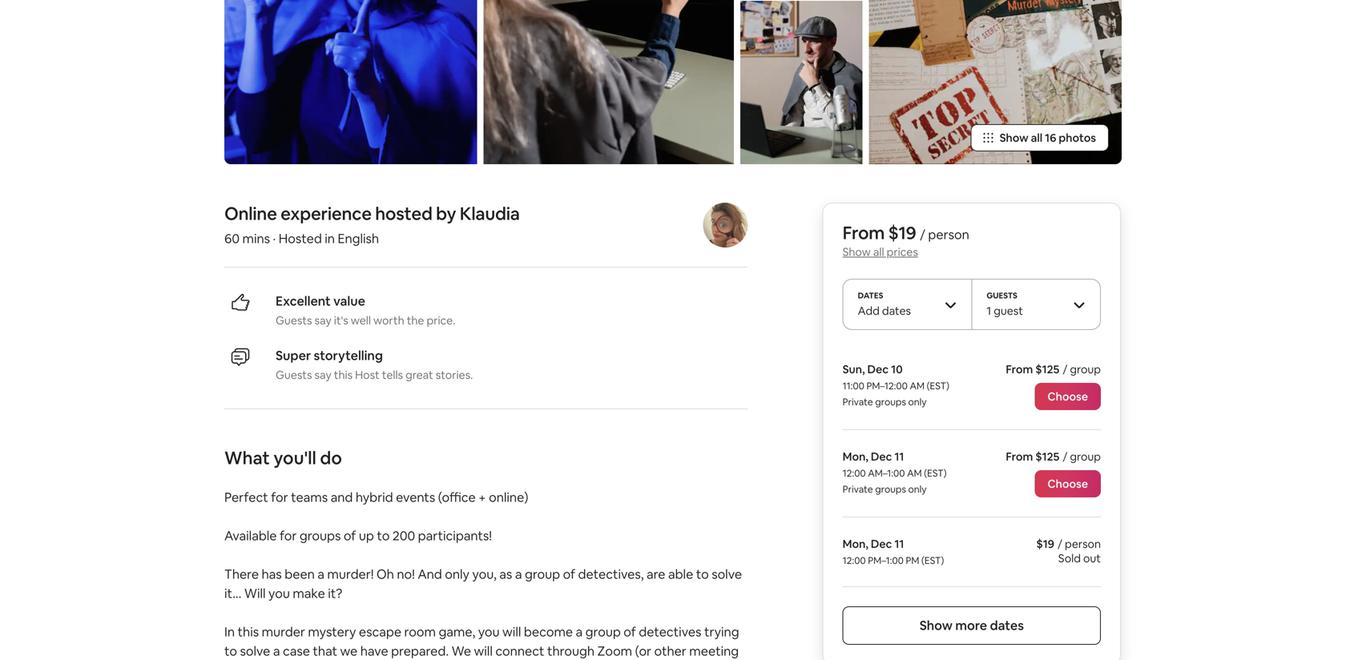 Task type: describe. For each thing, give the bounding box(es) containing it.
zoom
[[597, 643, 632, 659]]

there
[[224, 566, 259, 582]]

sun, dec 10 11:00 pm–12:00 am (est) private groups only
[[843, 362, 949, 408]]

$19 / person sold out
[[1036, 537, 1101, 566]]

host
[[355, 368, 380, 382]]

a right been
[[318, 566, 324, 582]]

$19 inside $19 / person sold out
[[1036, 537, 1054, 551]]

dec for sun, dec 10
[[867, 362, 889, 377]]

mon, for mon, dec 11 12:00 am–1:00 am (est) private groups only
[[843, 449, 868, 464]]

say for value
[[315, 313, 331, 328]]

show more dates
[[920, 617, 1024, 634]]

and
[[418, 566, 442, 582]]

guests for super storytelling
[[276, 368, 312, 382]]

we
[[452, 643, 471, 659]]

pm–12:00
[[867, 380, 908, 392]]

online)
[[489, 489, 528, 506]]

events
[[396, 489, 435, 506]]

we
[[340, 643, 358, 659]]

murder
[[262, 624, 305, 640]]

·
[[273, 230, 276, 247]]

1
[[987, 304, 991, 318]]

what you'll do
[[224, 447, 342, 470]]

from for mon, dec 11
[[1006, 449, 1033, 464]]

(office
[[438, 489, 476, 506]]

16
[[1045, 131, 1056, 145]]

the
[[407, 313, 424, 328]]

and
[[331, 489, 353, 506]]

from for sun, dec 10
[[1006, 362, 1033, 377]]

hosted
[[279, 230, 322, 247]]

to inside "there has been a murder! oh no! and only you, as a group of detectives, are able to solve it... will you make it?"
[[696, 566, 709, 582]]

dec inside mon, dec 11 12:00 pm–1:00 pm (est)
[[871, 537, 892, 551]]

connect
[[495, 643, 544, 659]]

hosted
[[375, 202, 432, 225]]

have
[[360, 643, 388, 659]]

/ inside from $19 / person show all prices
[[920, 226, 925, 243]]

a up through
[[576, 624, 583, 640]]

(or
[[635, 643, 651, 659]]

60
[[224, 230, 240, 247]]

am for mon, dec 11
[[907, 467, 922, 480]]

group inside "there has been a murder! oh no! and only you, as a group of detectives, are able to solve it... will you make it?"
[[525, 566, 560, 582]]

up
[[359, 528, 374, 544]]

excellent value guests say it's well worth the price.
[[276, 293, 455, 328]]

of inside in this murder mystery escape room game, you will become a group of detectives trying to solve a case that we have prepared. we will connect through zoom (or other meetin
[[624, 624, 636, 640]]

game,
[[439, 624, 475, 640]]

tells
[[382, 368, 403, 382]]

guests for excellent value
[[276, 313, 312, 328]]

this inside super storytelling guests say this host tells great stories.
[[334, 368, 353, 382]]

has
[[262, 566, 282, 582]]

0 vertical spatial to
[[377, 528, 390, 544]]

as
[[499, 566, 512, 582]]

+
[[478, 489, 486, 506]]

only inside "there has been a murder! oh no! and only you, as a group of detectives, are able to solve it... will you make it?"
[[445, 566, 469, 582]]

person inside from $19 / person show all prices
[[928, 226, 969, 243]]

hybrid
[[356, 489, 393, 506]]

make
[[293, 585, 325, 602]]

dates add dates
[[858, 290, 911, 318]]

from $19 / person show all prices
[[843, 222, 969, 259]]

available for groups of up to 200 participants!
[[224, 528, 492, 544]]

a left case
[[273, 643, 280, 659]]

show inside from $19 / person show all prices
[[843, 245, 871, 259]]

choose for 11
[[1048, 477, 1088, 491]]

well
[[351, 313, 371, 328]]

are
[[647, 566, 665, 582]]

excellent
[[276, 293, 331, 309]]

what
[[224, 447, 270, 470]]

perfect for teams and hybrid events (office + online)
[[224, 489, 528, 506]]

sun,
[[843, 362, 865, 377]]

worth
[[373, 313, 404, 328]]

(est) inside mon, dec 11 12:00 pm–1:00 pm (est)
[[921, 554, 944, 567]]

sold
[[1058, 551, 1081, 566]]

super
[[276, 347, 311, 364]]

$19 inside from $19 / person show all prices
[[888, 222, 916, 244]]

guest
[[994, 304, 1023, 318]]

private for mon,
[[843, 483, 873, 496]]

storytelling
[[314, 347, 383, 364]]

able
[[668, 566, 693, 582]]

online
[[224, 202, 277, 225]]

available
[[224, 528, 277, 544]]

11 for mon, dec 11 12:00 am–1:00 am (est) private groups only
[[894, 449, 904, 464]]

11 for mon, dec 11 12:00 pm–1:00 pm (est)
[[894, 537, 904, 551]]

from inside from $19 / person show all prices
[[843, 222, 885, 244]]

oh
[[376, 566, 394, 582]]

for for perfect
[[271, 489, 288, 506]]

murder!
[[327, 566, 374, 582]]

choose link for mon, dec 11
[[1035, 470, 1101, 498]]

through
[[547, 643, 595, 659]]

show all prices button
[[843, 245, 918, 259]]

it's
[[334, 313, 348, 328]]

show all 16 photos
[[1000, 131, 1096, 145]]

from $125 / group for 11
[[1006, 449, 1101, 464]]

mins
[[242, 230, 270, 247]]

groups for 10
[[875, 396, 906, 408]]

prices
[[887, 245, 918, 259]]

pm–1:00
[[868, 554, 904, 567]]

in
[[224, 624, 235, 640]]

1 horizontal spatial will
[[502, 624, 521, 640]]

(est) for mon, dec 11
[[924, 467, 947, 480]]

it?
[[328, 585, 342, 602]]

from $125 / group for 10
[[1006, 362, 1101, 377]]



Task type: vqa. For each thing, say whether or not it's contained in the screenshot.
AM in Sun, Dec 10 11:00 PM–12:00 AM (EST) Private groups only
yes



Task type: locate. For each thing, give the bounding box(es) containing it.
1 vertical spatial of
[[563, 566, 575, 582]]

am for sun, dec 10
[[910, 380, 925, 392]]

of inside "there has been a murder! oh no! and only you, as a group of detectives, are able to solve it... will you make it?"
[[563, 566, 575, 582]]

1 horizontal spatial show
[[920, 617, 953, 634]]

say inside excellent value guests say it's well worth the price.
[[315, 313, 331, 328]]

groups inside mon, dec 11 12:00 am–1:00 am (est) private groups only
[[875, 483, 906, 496]]

1 vertical spatial $125
[[1035, 449, 1060, 464]]

2 vertical spatial from
[[1006, 449, 1033, 464]]

1 vertical spatial will
[[474, 643, 493, 659]]

groups down pm–12:00
[[875, 396, 906, 408]]

0 vertical spatial 11
[[894, 449, 904, 464]]

1 vertical spatial to
[[696, 566, 709, 582]]

groups down the am–1:00
[[875, 483, 906, 496]]

of up (or
[[624, 624, 636, 640]]

12:00 inside mon, dec 11 12:00 pm–1:00 pm (est)
[[843, 554, 866, 567]]

0 vertical spatial person
[[928, 226, 969, 243]]

2 vertical spatial (est)
[[921, 554, 944, 567]]

for left teams
[[271, 489, 288, 506]]

0 horizontal spatial of
[[344, 528, 356, 544]]

out
[[1083, 551, 1101, 566]]

of left detectives,
[[563, 566, 575, 582]]

$125 for 10
[[1035, 362, 1060, 377]]

am inside mon, dec 11 12:00 am–1:00 am (est) private groups only
[[907, 467, 922, 480]]

$125 for 11
[[1035, 449, 1060, 464]]

mon, dec 11 12:00 pm–1:00 pm (est)
[[843, 537, 944, 567]]

dec for mon, dec 11
[[871, 449, 892, 464]]

private down the am–1:00
[[843, 483, 873, 496]]

perfect
[[224, 489, 268, 506]]

0 vertical spatial from $125 / group
[[1006, 362, 1101, 377]]

dates
[[858, 290, 883, 301]]

12:00 left the am–1:00
[[843, 467, 866, 480]]

1 vertical spatial say
[[315, 368, 331, 382]]

0 horizontal spatial you
[[268, 585, 290, 602]]

will
[[244, 585, 266, 602]]

0 vertical spatial (est)
[[927, 380, 949, 392]]

0 vertical spatial show
[[1000, 131, 1029, 145]]

11
[[894, 449, 904, 464], [894, 537, 904, 551]]

10
[[891, 362, 903, 377]]

1 horizontal spatial person
[[1065, 537, 1101, 551]]

dec inside mon, dec 11 12:00 am–1:00 am (est) private groups only
[[871, 449, 892, 464]]

value
[[333, 293, 365, 309]]

mon, for mon, dec 11 12:00 pm–1:00 pm (est)
[[843, 537, 868, 551]]

0 vertical spatial this
[[334, 368, 353, 382]]

solve right able
[[712, 566, 742, 582]]

0 vertical spatial only
[[908, 396, 927, 408]]

mon, up pm–1:00
[[843, 537, 868, 551]]

private inside sun, dec 10 11:00 pm–12:00 am (est) private groups only
[[843, 396, 873, 408]]

2 horizontal spatial show
[[1000, 131, 1029, 145]]

in this murder mystery escape room game, you will become a group of detectives trying to solve a case that we have prepared. we will connect through zoom (or other meetin
[[224, 624, 739, 660]]

price.
[[427, 313, 455, 328]]

mon, inside mon, dec 11 12:00 pm–1:00 pm (est)
[[843, 537, 868, 551]]

mon,
[[843, 449, 868, 464], [843, 537, 868, 551]]

2 choose link from the top
[[1035, 470, 1101, 498]]

0 vertical spatial am
[[910, 380, 925, 392]]

0 vertical spatial guests
[[987, 290, 1017, 301]]

say
[[315, 313, 331, 328], [315, 368, 331, 382]]

will
[[502, 624, 521, 640], [474, 643, 493, 659]]

great
[[405, 368, 433, 382]]

dates for dates add dates
[[882, 304, 911, 318]]

1 vertical spatial from $125 / group
[[1006, 449, 1101, 464]]

other
[[654, 643, 686, 659]]

1 11 from the top
[[894, 449, 904, 464]]

prepared.
[[391, 643, 449, 659]]

add
[[858, 304, 880, 318]]

solve
[[712, 566, 742, 582], [240, 643, 270, 659]]

2 $125 from the top
[[1035, 449, 1060, 464]]

of left up
[[344, 528, 356, 544]]

2 12:00 from the top
[[843, 554, 866, 567]]

1 vertical spatial guests
[[276, 313, 312, 328]]

1 from $125 / group from the top
[[1006, 362, 1101, 377]]

private for sun,
[[843, 396, 873, 408]]

been
[[285, 566, 315, 582]]

for
[[271, 489, 288, 506], [280, 528, 297, 544]]

0 vertical spatial private
[[843, 396, 873, 408]]

(est)
[[927, 380, 949, 392], [924, 467, 947, 480], [921, 554, 944, 567]]

0 vertical spatial dec
[[867, 362, 889, 377]]

say for storytelling
[[315, 368, 331, 382]]

of
[[344, 528, 356, 544], [563, 566, 575, 582], [624, 624, 636, 640]]

0 vertical spatial you
[[268, 585, 290, 602]]

(est) inside mon, dec 11 12:00 am–1:00 am (est) private groups only
[[924, 467, 947, 480]]

1 horizontal spatial of
[[563, 566, 575, 582]]

for for available
[[280, 528, 297, 544]]

(est) for sun, dec 10
[[927, 380, 949, 392]]

choose link
[[1035, 383, 1101, 410], [1035, 470, 1101, 498]]

case
[[283, 643, 310, 659]]

groups inside sun, dec 10 11:00 pm–12:00 am (est) private groups only
[[875, 396, 906, 408]]

only inside mon, dec 11 12:00 am–1:00 am (est) private groups only
[[908, 483, 927, 496]]

choose for 10
[[1048, 389, 1088, 404]]

1 horizontal spatial to
[[377, 528, 390, 544]]

will up the connect at bottom
[[502, 624, 521, 640]]

in this investigation you will solve riddles and collect evidence, and at the end you will be asked a question: who is the killer? image
[[483, 0, 734, 164], [483, 0, 734, 164]]

1 vertical spatial private
[[843, 483, 873, 496]]

super storytelling guests say this host tells great stories.
[[276, 347, 473, 382]]

2 vertical spatial groups
[[300, 528, 341, 544]]

11 inside mon, dec 11 12:00 pm–1:00 pm (est)
[[894, 537, 904, 551]]

pm
[[906, 554, 919, 567]]

if you have played our main scenario: the psychiatrist, book us once again and play a different murder mystery game! we have 3 game titles! and more to come... image
[[869, 0, 1122, 164], [869, 0, 1122, 164]]

1 vertical spatial 12:00
[[843, 554, 866, 567]]

11 up pm–1:00
[[894, 537, 904, 551]]

you inside "there has been a murder! oh no! and only you, as a group of detectives, are able to solve it... will you make it?"
[[268, 585, 290, 602]]

to inside in this murder mystery escape room game, you will become a group of detectives trying to solve a case that we have prepared. we will connect through zoom (or other meetin
[[224, 643, 237, 659]]

0 vertical spatial mon,
[[843, 449, 868, 464]]

say left "it's"
[[315, 313, 331, 328]]

private
[[843, 396, 873, 408], [843, 483, 873, 496]]

$125
[[1035, 362, 1060, 377], [1035, 449, 1060, 464]]

show all 16 photos link
[[971, 124, 1109, 151]]

to right up
[[377, 528, 390, 544]]

1 vertical spatial this
[[238, 624, 259, 640]]

for right available
[[280, 528, 297, 544]]

1 vertical spatial all
[[873, 245, 884, 259]]

1 vertical spatial dates
[[990, 617, 1024, 634]]

guests inside excellent value guests say it's well worth the price.
[[276, 313, 312, 328]]

say down storytelling
[[315, 368, 331, 382]]

0 vertical spatial dates
[[882, 304, 911, 318]]

2 vertical spatial dec
[[871, 537, 892, 551]]

person inside $19 / person sold out
[[1065, 537, 1101, 551]]

become
[[524, 624, 573, 640]]

0 horizontal spatial solve
[[240, 643, 270, 659]]

0 vertical spatial will
[[502, 624, 521, 640]]

1 vertical spatial am
[[907, 467, 922, 480]]

1 vertical spatial show
[[843, 245, 871, 259]]

dec inside sun, dec 10 11:00 pm–12:00 am (est) private groups only
[[867, 362, 889, 377]]

0 horizontal spatial dates
[[882, 304, 911, 318]]

you inside in this murder mystery escape room game, you will become a group of detectives trying to solve a case that we have prepared. we will connect through zoom (or other meetin
[[478, 624, 500, 640]]

private inside mon, dec 11 12:00 am–1:00 am (est) private groups only
[[843, 483, 873, 496]]

dates right add
[[882, 304, 911, 318]]

12:00 for mon, dec 11 12:00 am–1:00 am (est) private groups only
[[843, 467, 866, 480]]

2 11 from the top
[[894, 537, 904, 551]]

a right as
[[515, 566, 522, 582]]

/ inside $19 / person sold out
[[1058, 537, 1062, 551]]

you
[[268, 585, 290, 602], [478, 624, 500, 640]]

1 vertical spatial groups
[[875, 483, 906, 496]]

only inside sun, dec 10 11:00 pm–12:00 am (est) private groups only
[[908, 396, 927, 408]]

2 from $125 / group from the top
[[1006, 449, 1101, 464]]

(est) right the am–1:00
[[924, 467, 947, 480]]

1 vertical spatial choose link
[[1035, 470, 1101, 498]]

am
[[910, 380, 925, 392], [907, 467, 922, 480]]

(est) inside sun, dec 10 11:00 pm–12:00 am (est) private groups only
[[927, 380, 949, 392]]

mon, dec 11 12:00 am–1:00 am (est) private groups only
[[843, 449, 947, 496]]

dates for show more dates
[[990, 617, 1024, 634]]

11 up the am–1:00
[[894, 449, 904, 464]]

2 horizontal spatial of
[[624, 624, 636, 640]]

1 vertical spatial 11
[[894, 537, 904, 551]]

to
[[377, 528, 390, 544], [696, 566, 709, 582], [224, 643, 237, 659]]

groups down teams
[[300, 528, 341, 544]]

mon, inside mon, dec 11 12:00 am–1:00 am (est) private groups only
[[843, 449, 868, 464]]

0 horizontal spatial this
[[238, 624, 259, 640]]

guests down super
[[276, 368, 312, 382]]

0 vertical spatial all
[[1031, 131, 1042, 145]]

0 vertical spatial of
[[344, 528, 356, 544]]

1 $125 from the top
[[1035, 362, 1060, 377]]

1 horizontal spatial solve
[[712, 566, 742, 582]]

0 horizontal spatial all
[[873, 245, 884, 259]]

you'll
[[274, 447, 316, 470]]

all inside from $19 / person show all prices
[[873, 245, 884, 259]]

1 vertical spatial you
[[478, 624, 500, 640]]

0 vertical spatial solve
[[712, 566, 742, 582]]

only for 10
[[908, 396, 927, 408]]

0 vertical spatial say
[[315, 313, 331, 328]]

11 inside mon, dec 11 12:00 am–1:00 am (est) private groups only
[[894, 449, 904, 464]]

all left the prices
[[873, 245, 884, 259]]

photos
[[1059, 131, 1096, 145]]

2 horizontal spatial to
[[696, 566, 709, 582]]

that
[[313, 643, 337, 659]]

0 horizontal spatial show
[[843, 245, 871, 259]]

show for show all 16 photos
[[1000, 131, 1029, 145]]

1 vertical spatial person
[[1065, 537, 1101, 551]]

$19
[[888, 222, 916, 244], [1036, 537, 1054, 551]]

$19 left sold
[[1036, 537, 1054, 551]]

1 vertical spatial dec
[[871, 449, 892, 464]]

solve inside "there has been a murder! oh no! and only you, as a group of detectives, are able to solve it... will you make it?"
[[712, 566, 742, 582]]

trying
[[704, 624, 739, 640]]

there has been a murder! oh no! and only you, as a group of detectives, are able to solve it... will you make it?
[[224, 566, 742, 602]]

guests inside super storytelling guests say this host tells great stories.
[[276, 368, 312, 382]]

0 horizontal spatial will
[[474, 643, 493, 659]]

(est) right pm at the bottom of page
[[921, 554, 944, 567]]

0 vertical spatial 12:00
[[843, 467, 866, 480]]

choose link for sun, dec 10
[[1035, 383, 1101, 410]]

am inside sun, dec 10 11:00 pm–12:00 am (est) private groups only
[[910, 380, 925, 392]]

0 horizontal spatial to
[[224, 643, 237, 659]]

dec up pm–1:00
[[871, 537, 892, 551]]

1 vertical spatial choose
[[1048, 477, 1088, 491]]

dec left 10
[[867, 362, 889, 377]]

dates inside dates add dates
[[882, 304, 911, 318]]

group inside in this murder mystery escape room game, you will become a group of detectives trying to solve a case that we have prepared. we will connect through zoom (or other meetin
[[585, 624, 621, 640]]

mon, up the am–1:00
[[843, 449, 868, 464]]

12:00
[[843, 467, 866, 480], [843, 554, 866, 567]]

in
[[325, 230, 335, 247]]

1 vertical spatial mon,
[[843, 537, 868, 551]]

you,
[[472, 566, 497, 582]]

1 horizontal spatial this
[[334, 368, 353, 382]]

our game masters are great team building facilitators! image
[[740, 1, 863, 164], [740, 1, 863, 164]]

1 vertical spatial solve
[[240, 643, 270, 659]]

200
[[392, 528, 415, 544]]

groups for 11
[[875, 483, 906, 496]]

1 horizontal spatial dates
[[990, 617, 1024, 634]]

learn more about the host, klaudia. image
[[703, 203, 748, 248], [703, 203, 748, 248]]

0 vertical spatial for
[[271, 489, 288, 506]]

solve down murder
[[240, 643, 270, 659]]

0 vertical spatial groups
[[875, 396, 906, 408]]

2 choose from the top
[[1048, 477, 1088, 491]]

show more dates link
[[843, 607, 1101, 645]]

0 vertical spatial from
[[843, 222, 885, 244]]

0 vertical spatial choose link
[[1035, 383, 1101, 410]]

am right pm–12:00
[[910, 380, 925, 392]]

1 12:00 from the top
[[843, 467, 866, 480]]

1 vertical spatial from
[[1006, 362, 1033, 377]]

guests inside guests 1 guest
[[987, 290, 1017, 301]]

0 horizontal spatial $19
[[888, 222, 916, 244]]

12:00 for mon, dec 11 12:00 pm–1:00 pm (est)
[[843, 554, 866, 567]]

do
[[320, 447, 342, 470]]

you right the 'game,'
[[478, 624, 500, 640]]

1 horizontal spatial $19
[[1036, 537, 1054, 551]]

show
[[1000, 131, 1029, 145], [843, 245, 871, 259], [920, 617, 953, 634]]

mystery
[[308, 624, 356, 640]]

(est) right pm–12:00
[[927, 380, 949, 392]]

escape
[[359, 624, 401, 640]]

12:00 left pm–1:00
[[843, 554, 866, 567]]

stories.
[[436, 368, 473, 382]]

show for show more dates
[[920, 617, 953, 634]]

$19 up the prices
[[888, 222, 916, 244]]

show left 16
[[1000, 131, 1029, 145]]

2 vertical spatial of
[[624, 624, 636, 640]]

2 vertical spatial only
[[445, 566, 469, 582]]

guests up the guest
[[987, 290, 1017, 301]]

all left 16
[[1031, 131, 1042, 145]]

teams
[[291, 489, 328, 506]]

2 vertical spatial show
[[920, 617, 953, 634]]

12:00 inside mon, dec 11 12:00 am–1:00 am (est) private groups only
[[843, 467, 866, 480]]

0 horizontal spatial person
[[928, 226, 969, 243]]

guests 1 guest
[[987, 290, 1023, 318]]

dec up the am–1:00
[[871, 449, 892, 464]]

this right in
[[238, 624, 259, 640]]

online experience hosted by klaudia 60 mins · hosted in english
[[224, 202, 520, 247]]

1 mon, from the top
[[843, 449, 868, 464]]

will right we
[[474, 643, 493, 659]]

choose
[[1048, 389, 1088, 404], [1048, 477, 1088, 491]]

from
[[843, 222, 885, 244], [1006, 362, 1033, 377], [1006, 449, 1033, 464]]

1 private from the top
[[843, 396, 873, 408]]

a
[[318, 566, 324, 582], [515, 566, 522, 582], [576, 624, 583, 640], [273, 643, 280, 659]]

2 vertical spatial guests
[[276, 368, 312, 382]]

detectives
[[639, 624, 701, 640]]

all
[[1031, 131, 1042, 145], [873, 245, 884, 259]]

1 horizontal spatial all
[[1031, 131, 1042, 145]]

2 vertical spatial to
[[224, 643, 237, 659]]

dates right more
[[990, 617, 1024, 634]]

1 say from the top
[[315, 313, 331, 328]]

participants!
[[418, 528, 492, 544]]

0 vertical spatial choose
[[1048, 389, 1088, 404]]

show left the prices
[[843, 245, 871, 259]]

more
[[955, 617, 987, 634]]

show left more
[[920, 617, 953, 634]]

1 vertical spatial for
[[280, 528, 297, 544]]

2 mon, from the top
[[843, 537, 868, 551]]

2 say from the top
[[315, 368, 331, 382]]

to down in
[[224, 643, 237, 659]]

guests down excellent
[[276, 313, 312, 328]]

to right able
[[696, 566, 709, 582]]

say inside super storytelling guests say this host tells great stories.
[[315, 368, 331, 382]]

room
[[404, 624, 436, 640]]

1 vertical spatial $19
[[1036, 537, 1054, 551]]

am right the am–1:00
[[907, 467, 922, 480]]

person
[[928, 226, 969, 243], [1065, 537, 1101, 551]]

english
[[338, 230, 379, 247]]

1 horizontal spatial you
[[478, 624, 500, 640]]

you down has on the left bottom
[[268, 585, 290, 602]]

this down storytelling
[[334, 368, 353, 382]]

solve inside in this murder mystery escape room game, you will become a group of detectives trying to solve a case that we have prepared. we will connect through zoom (or other meetin
[[240, 643, 270, 659]]

1 vertical spatial only
[[908, 483, 927, 496]]

1 vertical spatial (est)
[[924, 467, 947, 480]]

1 choose link from the top
[[1035, 383, 1101, 410]]

experience
[[280, 202, 372, 225]]

detectives,
[[578, 566, 644, 582]]

0 vertical spatial $125
[[1035, 362, 1060, 377]]

only for 11
[[908, 483, 927, 496]]

1 choose from the top
[[1048, 389, 1088, 404]]

0 vertical spatial $19
[[888, 222, 916, 244]]

private down "11:00"
[[843, 396, 873, 408]]

this inside in this murder mystery escape room game, you will become a group of detectives trying to solve a case that we have prepared. we will connect through zoom (or other meetin
[[238, 624, 259, 640]]

11:00
[[843, 380, 864, 392]]

visit our mystery world! in magpie mysteries we have a lot of different game scenarios for you to solve! all of them are prepared as 100% engaging team-building events! image
[[224, 0, 477, 164], [224, 0, 477, 164]]

2 private from the top
[[843, 483, 873, 496]]



